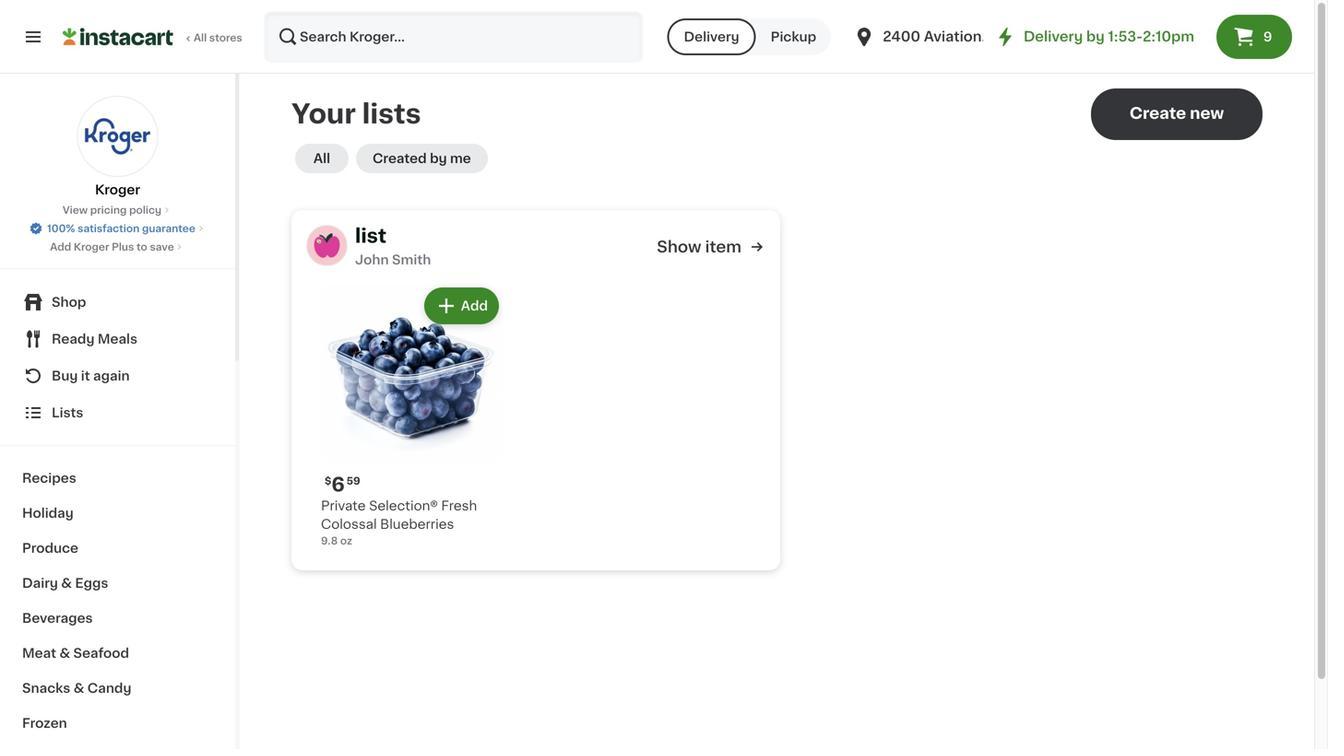 Task type: describe. For each thing, give the bounding box(es) containing it.
seafood
[[73, 648, 129, 660]]

view
[[63, 205, 88, 215]]

lists
[[52, 407, 83, 420]]

new
[[1190, 106, 1224, 121]]

satisfaction
[[78, 224, 140, 234]]

dairy & eggs
[[22, 577, 108, 590]]

buy it again
[[52, 370, 130, 383]]

all for all
[[314, 152, 330, 165]]

beverages link
[[11, 601, 224, 636]]

add for add kroger plus to save
[[50, 242, 71, 252]]

frozen
[[22, 718, 67, 731]]

recipes link
[[11, 461, 224, 496]]

by for created
[[430, 152, 447, 165]]

100% satisfaction guarantee button
[[29, 218, 207, 236]]

stores
[[209, 33, 242, 43]]

service type group
[[667, 18, 831, 55]]

shop
[[52, 296, 86, 309]]

blueberries
[[380, 518, 454, 531]]

shop link
[[11, 284, 224, 321]]

list john smith
[[355, 226, 431, 267]]

lists link
[[11, 395, 224, 432]]

$ 6 59
[[325, 475, 360, 495]]

show
[[657, 239, 701, 255]]

policy
[[129, 205, 162, 215]]

1:53-
[[1108, 30, 1143, 43]]

add for add
[[461, 300, 488, 313]]

beverages
[[22, 612, 93, 625]]

9
[[1264, 30, 1272, 43]]

kroger logo image
[[77, 96, 158, 177]]

lists
[[362, 101, 421, 127]]

2400 aviation dr
[[883, 30, 1002, 43]]

your lists
[[291, 101, 421, 127]]

eggs
[[75, 577, 108, 590]]

all for all stores
[[194, 33, 207, 43]]

meat
[[22, 648, 56, 660]]

your
[[291, 101, 356, 127]]

delivery button
[[667, 18, 756, 55]]

again
[[93, 370, 130, 383]]

holiday
[[22, 507, 74, 520]]

produce
[[22, 542, 78, 555]]

9 button
[[1217, 15, 1292, 59]]

all button
[[295, 144, 349, 173]]

100%
[[47, 224, 75, 234]]

& for meat
[[59, 648, 70, 660]]

6
[[331, 475, 345, 495]]

plus
[[112, 242, 134, 252]]

pickup button
[[756, 18, 831, 55]]

delivery for delivery by 1:53-2:10pm
[[1024, 30, 1083, 43]]

meat & seafood
[[22, 648, 129, 660]]

to
[[137, 242, 147, 252]]

kroger link
[[77, 96, 158, 199]]

9.8
[[321, 536, 338, 547]]

frozen link
[[11, 707, 224, 742]]

buy
[[52, 370, 78, 383]]

fresh
[[441, 500, 477, 513]]

meat & seafood link
[[11, 636, 224, 671]]

dairy
[[22, 577, 58, 590]]

ready meals
[[52, 333, 137, 346]]

by for delivery
[[1086, 30, 1105, 43]]

all stores link
[[63, 11, 244, 63]]



Task type: vqa. For each thing, say whether or not it's contained in the screenshot.
the Meat & Seafood
yes



Task type: locate. For each thing, give the bounding box(es) containing it.
1 horizontal spatial add
[[461, 300, 488, 313]]

&
[[61, 577, 72, 590], [59, 648, 70, 660], [74, 683, 84, 695]]

recipes
[[22, 472, 76, 485]]

created
[[373, 152, 427, 165]]

0 horizontal spatial all
[[194, 33, 207, 43]]

1 horizontal spatial delivery
[[1024, 30, 1083, 43]]

oz
[[340, 536, 352, 547]]

1 horizontal spatial by
[[1086, 30, 1105, 43]]

private
[[321, 500, 366, 513]]

dr
[[985, 30, 1002, 43]]

candy
[[87, 683, 131, 695]]

add inside button
[[461, 300, 488, 313]]

kroger
[[95, 184, 140, 196], [74, 242, 109, 252]]

all inside all stores link
[[194, 33, 207, 43]]

delivery right dr
[[1024, 30, 1083, 43]]

smith
[[392, 254, 431, 267]]

2:10pm
[[1143, 30, 1194, 43]]

0 horizontal spatial add
[[50, 242, 71, 252]]

0 horizontal spatial delivery
[[684, 30, 739, 43]]

2 vertical spatial &
[[74, 683, 84, 695]]

kroger down satisfaction
[[74, 242, 109, 252]]

add kroger plus to save link
[[50, 240, 185, 255]]

all down your
[[314, 152, 330, 165]]

& left candy
[[74, 683, 84, 695]]

produce link
[[11, 531, 224, 566]]

1 vertical spatial all
[[314, 152, 330, 165]]

all left stores
[[194, 33, 207, 43]]

1 vertical spatial add
[[461, 300, 488, 313]]

0 vertical spatial all
[[194, 33, 207, 43]]

create new button
[[1091, 89, 1263, 140]]

2400 aviation dr button
[[853, 11, 1002, 63]]

1 vertical spatial kroger
[[74, 242, 109, 252]]

2400
[[883, 30, 921, 43]]

ready
[[52, 333, 95, 346]]

show item
[[657, 239, 742, 255]]

item
[[705, 239, 742, 255]]

by left 1:53-
[[1086, 30, 1105, 43]]

guarantee
[[142, 224, 195, 234]]

holiday link
[[11, 496, 224, 531]]

delivery inside button
[[684, 30, 739, 43]]

create
[[1130, 106, 1186, 121]]

& left eggs
[[61, 577, 72, 590]]

Search field
[[266, 13, 642, 61]]

delivery
[[1024, 30, 1083, 43], [684, 30, 739, 43]]

view pricing policy
[[63, 205, 162, 215]]

$
[[325, 476, 331, 487]]

0 vertical spatial &
[[61, 577, 72, 590]]

by inside button
[[430, 152, 447, 165]]

1 vertical spatial by
[[430, 152, 447, 165]]

john
[[355, 254, 389, 267]]

1 horizontal spatial all
[[314, 152, 330, 165]]

snacks
[[22, 683, 70, 695]]

& for snacks
[[74, 683, 84, 695]]

snacks & candy
[[22, 683, 131, 695]]

create new
[[1130, 106, 1224, 121]]

delivery left pickup
[[684, 30, 739, 43]]

add kroger plus to save
[[50, 242, 174, 252]]

pricing
[[90, 205, 127, 215]]

ready meals button
[[11, 321, 224, 358]]

all stores
[[194, 33, 242, 43]]

59
[[347, 476, 360, 487]]

product group
[[321, 284, 503, 549]]

0 vertical spatial kroger
[[95, 184, 140, 196]]

save
[[150, 242, 174, 252]]

meals
[[98, 333, 137, 346]]

all
[[194, 33, 207, 43], [314, 152, 330, 165]]

snacks & candy link
[[11, 671, 224, 707]]

selection®
[[369, 500, 438, 513]]

list
[[355, 226, 387, 246]]

buy it again link
[[11, 358, 224, 395]]

add button
[[426, 290, 497, 323]]

ready meals link
[[11, 321, 224, 358]]

aviation
[[924, 30, 982, 43]]

private selection® fresh colossal blueberries 9.8 oz
[[321, 500, 477, 547]]

delivery for delivery
[[684, 30, 739, 43]]

all inside all button
[[314, 152, 330, 165]]

& right meat
[[59, 648, 70, 660]]

delivery by 1:53-2:10pm
[[1024, 30, 1194, 43]]

None search field
[[264, 11, 643, 63]]

instacart logo image
[[63, 26, 173, 48]]

kroger up view pricing policy link at the left top of page
[[95, 184, 140, 196]]

1 vertical spatial &
[[59, 648, 70, 660]]

colossal
[[321, 518, 377, 531]]

created by me
[[373, 152, 471, 165]]

view pricing policy link
[[63, 203, 173, 218]]

0 vertical spatial add
[[50, 242, 71, 252]]

by left me
[[430, 152, 447, 165]]

it
[[81, 370, 90, 383]]

add
[[50, 242, 71, 252], [461, 300, 488, 313]]

0 vertical spatial by
[[1086, 30, 1105, 43]]

delivery by 1:53-2:10pm link
[[994, 26, 1194, 48]]

created by me button
[[356, 144, 488, 173]]

100% satisfaction guarantee
[[47, 224, 195, 234]]

dairy & eggs link
[[11, 566, 224, 601]]

me
[[450, 152, 471, 165]]

& for dairy
[[61, 577, 72, 590]]

0 horizontal spatial by
[[430, 152, 447, 165]]

pickup
[[771, 30, 816, 43]]



